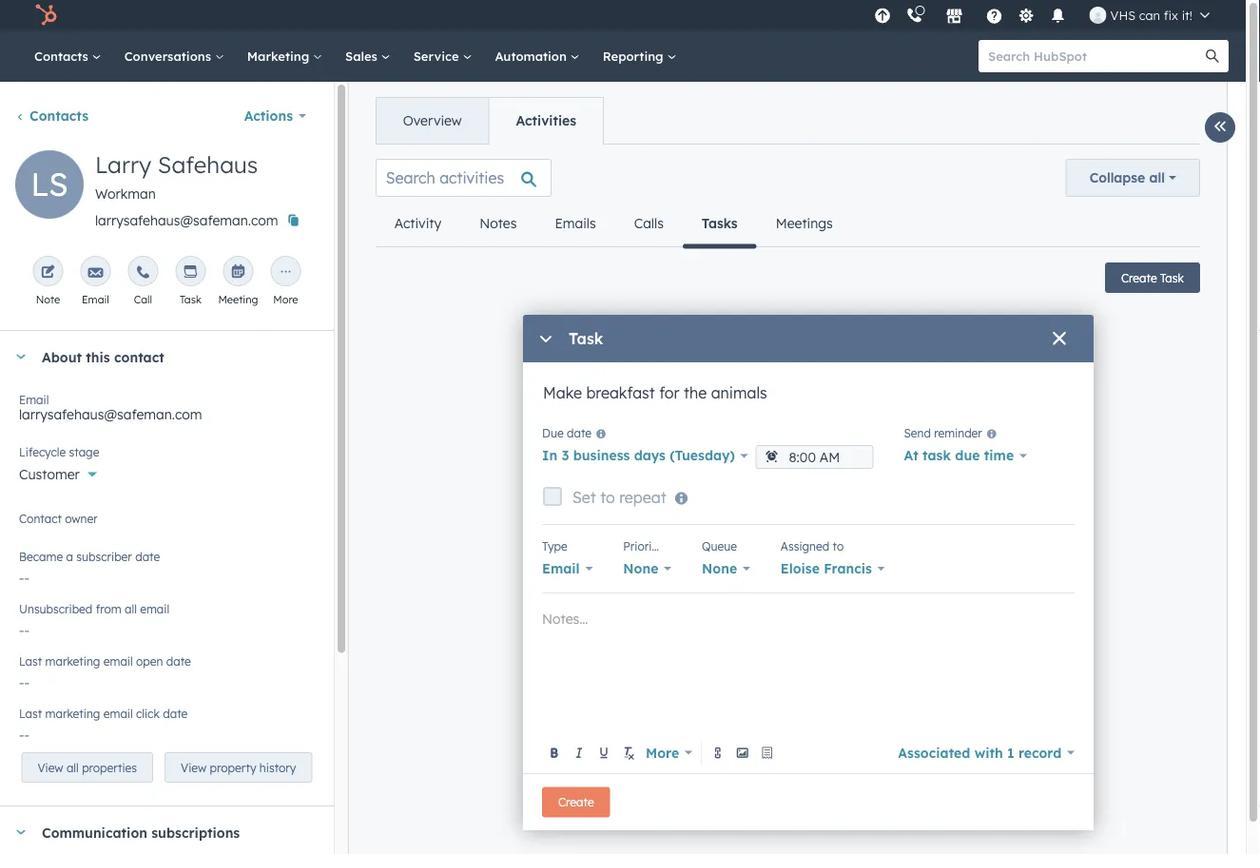 Task type: vqa. For each thing, say whether or not it's contained in the screenshot.
the leftmost Press to sort. ELEMENT
no



Task type: describe. For each thing, give the bounding box(es) containing it.
eloise francis button
[[781, 556, 886, 582]]

vhs can fix it! menu
[[869, 0, 1224, 30]]

0 horizontal spatial more
[[273, 293, 298, 306]]

view all properties
[[38, 761, 137, 775]]

hubspot image
[[34, 4, 57, 27]]

meetings button
[[757, 201, 852, 246]]

property
[[210, 761, 256, 775]]

communication subscriptions button
[[0, 807, 307, 854]]

last for last marketing email open date
[[19, 654, 42, 668]]

Last marketing email open date text field
[[19, 665, 315, 696]]

marketing for last marketing email click date
[[45, 707, 100, 721]]

at
[[904, 447, 919, 464]]

note image
[[40, 265, 56, 281]]

date right the open
[[166, 654, 191, 668]]

send
[[904, 426, 931, 440]]

view for view all properties
[[38, 761, 63, 775]]

can
[[1140, 7, 1161, 23]]

more image
[[278, 265, 293, 281]]

activities
[[516, 112, 577, 129]]

task inside 'button'
[[1161, 271, 1185, 285]]

marketing for last marketing email open date
[[45, 654, 100, 668]]

notes button
[[461, 201, 536, 246]]

help button
[[979, 0, 1011, 30]]

collapse
[[1090, 169, 1146, 186]]

email inside email larrysafehaus@safeman.com
[[19, 393, 49, 407]]

about this contact button
[[0, 331, 315, 383]]

more inside popup button
[[646, 745, 680, 761]]

all for view all properties
[[67, 761, 79, 775]]

fix
[[1164, 7, 1179, 23]]

create for create task
[[1122, 271, 1158, 285]]

subscriber
[[76, 550, 132, 564]]

collapse all
[[1090, 169, 1166, 186]]

marketing link
[[236, 30, 334, 82]]

contact
[[19, 511, 62, 526]]

days
[[634, 447, 666, 464]]

call image
[[135, 265, 151, 281]]

owner up "became a subscriber date"
[[65, 511, 98, 526]]

marketplaces button
[[935, 0, 975, 30]]

navigation containing activity
[[376, 201, 852, 249]]

0 vertical spatial email
[[82, 293, 109, 306]]

vhs can fix it! button
[[1079, 0, 1222, 30]]

HH:MM text field
[[756, 445, 874, 469]]

lifecycle stage
[[19, 445, 99, 459]]

properties
[[82, 761, 137, 775]]

search button
[[1197, 40, 1229, 72]]

associated with 1 record button
[[899, 740, 1075, 766]]

create task button
[[1106, 263, 1201, 293]]

stage
[[69, 445, 99, 459]]

sales link
[[334, 30, 402, 82]]

in 3 business days (tuesday) button
[[542, 443, 748, 469]]

set
[[573, 488, 596, 507]]

calling icon button
[[899, 3, 931, 28]]

became
[[19, 550, 63, 564]]

safehaus
[[158, 150, 258, 179]]

none for queue
[[702, 560, 738, 577]]

marketplaces image
[[946, 9, 964, 26]]

repeat
[[620, 488, 667, 507]]

unsubscribed from all email
[[19, 602, 169, 616]]

at task due time
[[904, 447, 1014, 464]]

in 3 business days (tuesday)
[[542, 447, 735, 464]]

service link
[[402, 30, 484, 82]]

Title text field
[[542, 382, 1075, 420]]

type
[[542, 539, 568, 553]]

set to repeat
[[573, 488, 667, 507]]

1 vertical spatial contacts
[[29, 108, 89, 124]]

1 horizontal spatial all
[[125, 602, 137, 616]]

communication subscriptions
[[42, 824, 240, 841]]

customer
[[19, 466, 80, 483]]

this
[[86, 349, 110, 365]]

0 vertical spatial email
[[140, 602, 169, 616]]

0 horizontal spatial task
[[180, 293, 202, 306]]

workman
[[95, 186, 156, 202]]

emails button
[[536, 201, 615, 246]]

upgrade image
[[875, 8, 892, 25]]

none for priority
[[624, 560, 659, 577]]

caret image for about this contact
[[15, 354, 27, 359]]

became a subscriber date
[[19, 550, 160, 564]]

email button
[[542, 556, 593, 582]]

about this contact
[[42, 349, 164, 365]]

send reminder
[[904, 426, 983, 440]]

open
[[136, 654, 163, 668]]

email image
[[88, 265, 103, 281]]

date right click
[[163, 707, 188, 721]]

email larrysafehaus@safeman.com
[[19, 393, 202, 423]]

meeting image
[[231, 265, 246, 281]]

subscriptions
[[152, 824, 240, 841]]

record
[[1019, 745, 1062, 761]]

time
[[985, 447, 1014, 464]]

search image
[[1207, 49, 1220, 63]]

tasks button
[[683, 201, 757, 249]]

Search activities search field
[[376, 159, 552, 197]]

calls
[[634, 215, 664, 232]]

close dialog image
[[1052, 332, 1068, 347]]

hubspot link
[[23, 4, 71, 27]]

in
[[542, 447, 558, 464]]

click
[[136, 707, 160, 721]]

larry
[[95, 150, 151, 179]]

email for click
[[103, 707, 133, 721]]

call
[[134, 293, 152, 306]]

no
[[19, 519, 38, 535]]

overview button
[[377, 98, 489, 144]]

date down the no owner popup button
[[135, 550, 160, 564]]

view property history link
[[165, 753, 312, 783]]

reporting link
[[592, 30, 688, 82]]



Task type: locate. For each thing, give the bounding box(es) containing it.
0 vertical spatial marketing
[[45, 654, 100, 668]]

it!
[[1182, 7, 1193, 23]]

Became a subscriber date text field
[[19, 560, 315, 591]]

0 vertical spatial larrysafehaus@safeman.com
[[95, 212, 278, 229]]

view all properties link
[[21, 753, 153, 783]]

collapse all button
[[1066, 159, 1201, 197]]

associated
[[899, 745, 971, 761]]

eloise francis
[[781, 560, 873, 577]]

1 none button from the left
[[624, 556, 672, 582]]

1 last from the top
[[19, 654, 42, 668]]

email down the became a subscriber date text box
[[140, 602, 169, 616]]

priority
[[624, 539, 663, 553]]

Last marketing email click date text field
[[19, 717, 315, 748]]

due
[[956, 447, 981, 464]]

caret image left "communication"
[[15, 830, 27, 835]]

to up eloise francis popup button
[[833, 539, 844, 553]]

last
[[19, 654, 42, 668], [19, 707, 42, 721]]

assigned to
[[781, 539, 844, 553]]

none down the "queue"
[[702, 560, 738, 577]]

email down email icon
[[82, 293, 109, 306]]

task
[[1161, 271, 1185, 285], [180, 293, 202, 306], [569, 329, 604, 348]]

create button
[[542, 787, 611, 818]]

1 vertical spatial email
[[19, 393, 49, 407]]

larrysafehaus@safeman.com
[[95, 212, 278, 229], [19, 406, 202, 423]]

2 horizontal spatial all
[[1150, 169, 1166, 186]]

0 horizontal spatial none
[[624, 560, 659, 577]]

meetings
[[776, 215, 833, 232]]

more
[[273, 293, 298, 306], [646, 745, 680, 761]]

queue
[[702, 539, 737, 553]]

about
[[42, 349, 82, 365]]

to for set
[[601, 488, 615, 507]]

email left the open
[[103, 654, 133, 668]]

create for create
[[559, 795, 594, 810]]

larrysafehaus@safeman.com up "stage" on the bottom left of page
[[19, 406, 202, 423]]

2 marketing from the top
[[45, 707, 100, 721]]

0 vertical spatial to
[[601, 488, 615, 507]]

2 navigation from the top
[[376, 201, 852, 249]]

assigned
[[781, 539, 830, 553]]

all for collapse all
[[1150, 169, 1166, 186]]

0 vertical spatial all
[[1150, 169, 1166, 186]]

contact
[[114, 349, 164, 365]]

conversations
[[124, 48, 215, 64]]

none
[[624, 560, 659, 577], [702, 560, 738, 577]]

associated with 1 record
[[899, 745, 1062, 761]]

1 vertical spatial all
[[125, 602, 137, 616]]

view left properties
[[38, 761, 63, 775]]

all
[[1150, 169, 1166, 186], [125, 602, 137, 616], [67, 761, 79, 775]]

none button for queue
[[702, 556, 751, 582]]

all inside "view all properties" link
[[67, 761, 79, 775]]

2 none button from the left
[[702, 556, 751, 582]]

0 vertical spatial last
[[19, 654, 42, 668]]

2 horizontal spatial email
[[542, 560, 580, 577]]

0 horizontal spatial email
[[19, 393, 49, 407]]

notifications image
[[1050, 9, 1067, 26]]

1 vertical spatial create
[[559, 795, 594, 810]]

email down about
[[19, 393, 49, 407]]

from
[[96, 602, 121, 616]]

history
[[260, 761, 296, 775]]

1 vertical spatial caret image
[[15, 830, 27, 835]]

task image
[[183, 265, 198, 281]]

a
[[66, 550, 73, 564]]

0 vertical spatial create
[[1122, 271, 1158, 285]]

none down priority
[[624, 560, 659, 577]]

2 caret image from the top
[[15, 830, 27, 835]]

with
[[975, 745, 1004, 761]]

1 vertical spatial to
[[833, 539, 844, 553]]

0 vertical spatial task
[[1161, 271, 1185, 285]]

2 vertical spatial email
[[103, 707, 133, 721]]

contact owner no owner
[[19, 511, 98, 535]]

none button down the "queue"
[[702, 556, 751, 582]]

conversations link
[[113, 30, 236, 82]]

email
[[82, 293, 109, 306], [19, 393, 49, 407], [542, 560, 580, 577]]

all right from at the left bottom of the page
[[125, 602, 137, 616]]

1 vertical spatial contacts link
[[15, 108, 89, 124]]

Unsubscribed from all email text field
[[19, 613, 315, 643]]

at task due time button
[[904, 443, 1028, 469]]

marketing up view all properties in the bottom left of the page
[[45, 707, 100, 721]]

lifecycle
[[19, 445, 66, 459]]

notifications button
[[1042, 0, 1075, 30]]

vhs
[[1111, 7, 1136, 23]]

2 horizontal spatial task
[[1161, 271, 1185, 285]]

1 vertical spatial marketing
[[45, 707, 100, 721]]

owner up a
[[41, 519, 80, 535]]

last down unsubscribed
[[19, 654, 42, 668]]

0 horizontal spatial all
[[67, 761, 79, 775]]

date right due
[[567, 426, 592, 440]]

minimize dialog image
[[539, 332, 554, 347]]

caret image for communication subscriptions
[[15, 830, 27, 835]]

last marketing email open date
[[19, 654, 191, 668]]

calls button
[[615, 201, 683, 246]]

create task
[[1122, 271, 1185, 285]]

view inside "link"
[[181, 761, 207, 775]]

Search HubSpot search field
[[979, 40, 1212, 72]]

last up "view all properties" link
[[19, 707, 42, 721]]

all right collapse
[[1150, 169, 1166, 186]]

1 vertical spatial task
[[180, 293, 202, 306]]

caret image inside communication subscriptions dropdown button
[[15, 830, 27, 835]]

email down type
[[542, 560, 580, 577]]

1 horizontal spatial to
[[833, 539, 844, 553]]

0 horizontal spatial view
[[38, 761, 63, 775]]

2 vertical spatial all
[[67, 761, 79, 775]]

sales
[[345, 48, 381, 64]]

navigation containing overview
[[376, 97, 604, 145]]

upgrade link
[[871, 5, 895, 25]]

create inside button
[[559, 795, 594, 810]]

marketing down unsubscribed
[[45, 654, 100, 668]]

eloise francis image
[[1090, 7, 1107, 24]]

automation link
[[484, 30, 592, 82]]

email inside popup button
[[542, 560, 580, 577]]

0 vertical spatial navigation
[[376, 97, 604, 145]]

2 vertical spatial task
[[569, 329, 604, 348]]

view for view property history
[[181, 761, 207, 775]]

tasks
[[702, 215, 738, 232]]

0 vertical spatial more
[[273, 293, 298, 306]]

1 vertical spatial navigation
[[376, 201, 852, 249]]

2 none from the left
[[702, 560, 738, 577]]

actions
[[244, 108, 293, 124]]

email left click
[[103, 707, 133, 721]]

note
[[36, 293, 60, 306]]

marketing
[[45, 654, 100, 668], [45, 707, 100, 721]]

1 caret image from the top
[[15, 354, 27, 359]]

2 view from the left
[[181, 761, 207, 775]]

caret image inside about this contact dropdown button
[[15, 354, 27, 359]]

1 view from the left
[[38, 761, 63, 775]]

create inside 'button'
[[1122, 271, 1158, 285]]

1 none from the left
[[624, 560, 659, 577]]

1 marketing from the top
[[45, 654, 100, 668]]

email for open
[[103, 654, 133, 668]]

1 horizontal spatial create
[[1122, 271, 1158, 285]]

calling icon image
[[906, 7, 924, 25]]

1 horizontal spatial email
[[82, 293, 109, 306]]

to right set
[[601, 488, 615, 507]]

to for assigned
[[833, 539, 844, 553]]

caret image
[[15, 354, 27, 359], [15, 830, 27, 835]]

all left properties
[[67, 761, 79, 775]]

1 horizontal spatial more
[[646, 745, 680, 761]]

vhs can fix it!
[[1111, 7, 1193, 23]]

settings link
[[1015, 5, 1039, 25]]

view left 'property' at the bottom
[[181, 761, 207, 775]]

task
[[923, 447, 951, 464]]

1 horizontal spatial view
[[181, 761, 207, 775]]

none button down priority
[[624, 556, 672, 582]]

2 vertical spatial email
[[542, 560, 580, 577]]

more button
[[642, 740, 696, 766]]

0 horizontal spatial to
[[601, 488, 615, 507]]

francis
[[824, 560, 873, 577]]

1 horizontal spatial none
[[702, 560, 738, 577]]

settings image
[[1018, 8, 1035, 25]]

0 vertical spatial caret image
[[15, 354, 27, 359]]

2 last from the top
[[19, 707, 42, 721]]

1 horizontal spatial none button
[[702, 556, 751, 582]]

1 vertical spatial email
[[103, 654, 133, 668]]

owner
[[65, 511, 98, 526], [41, 519, 80, 535]]

0 vertical spatial contacts
[[34, 48, 92, 64]]

1 navigation from the top
[[376, 97, 604, 145]]

help image
[[986, 9, 1003, 26]]

0 horizontal spatial none button
[[624, 556, 672, 582]]

none button for priority
[[624, 556, 672, 582]]

emails
[[555, 215, 596, 232]]

activities button
[[489, 98, 603, 144]]

due date
[[542, 426, 592, 440]]

1 vertical spatial more
[[646, 745, 680, 761]]

meeting
[[218, 293, 258, 306]]

navigation
[[376, 97, 604, 145], [376, 201, 852, 249]]

all inside collapse all popup button
[[1150, 169, 1166, 186]]

business
[[574, 447, 630, 464]]

communication
[[42, 824, 147, 841]]

last for last marketing email click date
[[19, 707, 42, 721]]

actions button
[[232, 97, 319, 135]]

larry safehaus workman
[[95, 150, 258, 202]]

1
[[1008, 745, 1015, 761]]

activity
[[395, 215, 442, 232]]

larrysafehaus@safeman.com down larry safehaus workman
[[95, 212, 278, 229]]

view
[[38, 761, 63, 775], [181, 761, 207, 775]]

view property history
[[181, 761, 296, 775]]

eloise
[[781, 560, 820, 577]]

1 vertical spatial last
[[19, 707, 42, 721]]

no owner button
[[19, 508, 315, 540]]

1 vertical spatial larrysafehaus@safeman.com
[[19, 406, 202, 423]]

0 vertical spatial contacts link
[[23, 30, 113, 82]]

1 horizontal spatial task
[[569, 329, 604, 348]]

customer button
[[19, 456, 315, 487]]

(tuesday)
[[670, 447, 735, 464]]

3
[[562, 447, 569, 464]]

overview
[[403, 112, 462, 129]]

marketing
[[247, 48, 313, 64]]

0 horizontal spatial create
[[559, 795, 594, 810]]

caret image left about
[[15, 354, 27, 359]]



